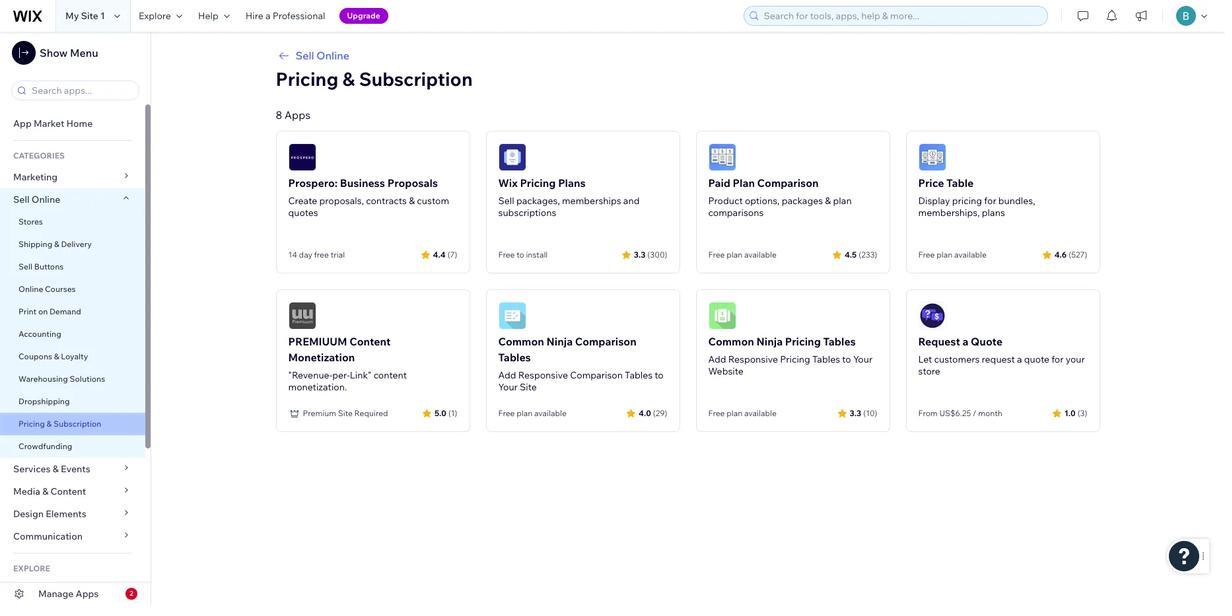 Task type: describe. For each thing, give the bounding box(es) containing it.
pricing & subscription inside the sidebar element
[[19, 419, 101, 429]]

3.3 (10)
[[850, 408, 878, 418]]

free for price table
[[919, 250, 935, 260]]

(233)
[[859, 249, 878, 259]]

website
[[709, 365, 744, 377]]

(527)
[[1069, 249, 1088, 259]]

professional
[[273, 10, 325, 22]]

comparison for common ninja comparison tables
[[575, 335, 637, 348]]

plan for common ninja pricing tables
[[727, 408, 743, 418]]

1 horizontal spatial subscription
[[359, 67, 473, 91]]

accounting
[[19, 329, 61, 339]]

proposals,
[[319, 195, 364, 207]]

display
[[919, 195, 951, 207]]

design
[[13, 508, 44, 520]]

sell inside wix pricing plans sell packages, memberships and subscriptions
[[499, 195, 515, 207]]

pricing
[[953, 195, 983, 207]]

shipping & delivery link
[[0, 233, 145, 256]]

memberships,
[[919, 207, 980, 219]]

print on demand
[[19, 307, 81, 317]]

8 apps
[[276, 108, 311, 122]]

5.0 (1)
[[435, 408, 458, 418]]

plans
[[558, 176, 586, 190]]

subscription inside the sidebar element
[[54, 419, 101, 429]]

1 horizontal spatial sell online link
[[276, 48, 1101, 63]]

services
[[13, 463, 51, 475]]

stores link
[[0, 211, 145, 233]]

site inside common ninja comparison tables add responsive comparison tables to your site
[[520, 381, 537, 393]]

us$6.25
[[940, 408, 972, 418]]

0 vertical spatial online
[[317, 49, 350, 62]]

sell buttons link
[[0, 256, 145, 278]]

warehousing solutions link
[[0, 368, 145, 391]]

(7)
[[448, 249, 458, 259]]

menu
[[70, 46, 98, 59]]

1 horizontal spatial sell online
[[296, 49, 350, 62]]

sell buttons
[[19, 262, 64, 272]]

wix
[[499, 176, 518, 190]]

common for common ninja pricing tables
[[709, 335, 755, 348]]

show menu
[[40, 46, 98, 59]]

crowdfunding link
[[0, 435, 145, 458]]

5.0
[[435, 408, 447, 418]]

your for common ninja comparison tables
[[499, 381, 518, 393]]

create
[[288, 195, 317, 207]]

common for common ninja comparison tables
[[499, 335, 544, 348]]

premiuum content monetization logo image
[[288, 302, 316, 330]]

4.0 (29)
[[639, 408, 668, 418]]

4.6 (527)
[[1055, 249, 1088, 259]]

request
[[919, 335, 961, 348]]

free for common ninja pricing tables
[[709, 408, 725, 418]]

communication
[[13, 531, 85, 542]]

upgrade button
[[339, 8, 388, 24]]

app market home
[[13, 118, 93, 130]]

free plan available for price table
[[919, 250, 987, 260]]

shipping
[[19, 239, 52, 249]]

online courses
[[19, 284, 76, 294]]

add for common ninja comparison tables
[[499, 369, 516, 381]]

home
[[66, 118, 93, 130]]

request
[[982, 354, 1016, 365]]

1.0
[[1065, 408, 1076, 418]]

& up crowdfunding
[[47, 419, 52, 429]]

& inside prospero: business proposals create proposals, contracts & custom quotes
[[409, 195, 415, 207]]

customers
[[935, 354, 980, 365]]

table
[[947, 176, 974, 190]]

& inside 'paid plan comparison product options, packages & plan comparisons'
[[826, 195, 832, 207]]

product
[[709, 195, 743, 207]]

app market home link
[[0, 112, 145, 135]]

14 day free trial
[[288, 250, 345, 260]]

elements
[[46, 508, 86, 520]]

memberships
[[562, 195, 622, 207]]

sell down professional
[[296, 49, 314, 62]]

common ninja pricing tables logo image
[[709, 302, 736, 330]]

plan for price table
[[937, 250, 953, 260]]

pricing inside the sidebar element
[[19, 419, 45, 429]]

content inside premiuum content monetization "revenue-per-link" content monetization.
[[350, 335, 391, 348]]

accounting link
[[0, 323, 145, 346]]

(10)
[[864, 408, 878, 418]]

(300)
[[648, 249, 668, 259]]

monetization.
[[288, 381, 347, 393]]

1 vertical spatial sell online link
[[0, 188, 145, 211]]

site for required
[[338, 408, 353, 418]]

plan for common ninja comparison tables
[[517, 408, 533, 418]]

shipping & delivery
[[19, 239, 92, 249]]

explore
[[13, 564, 50, 574]]

contracts
[[366, 195, 407, 207]]

link"
[[350, 369, 372, 381]]

business
[[340, 176, 385, 190]]

sell online inside the sidebar element
[[13, 194, 60, 206]]

on
[[38, 307, 48, 317]]

my
[[65, 10, 79, 22]]

solutions
[[70, 374, 105, 384]]

a for quote
[[963, 335, 969, 348]]

hire
[[246, 10, 264, 22]]

courses
[[45, 284, 76, 294]]

proposals
[[388, 176, 438, 190]]

Search for tools, apps, help & more... field
[[760, 7, 1044, 25]]

pricing inside wix pricing plans sell packages, memberships and subscriptions
[[520, 176, 556, 190]]

for inside price table display pricing for bundles, memberships, plans
[[985, 195, 997, 207]]

free plan available for paid plan comparison
[[709, 250, 777, 260]]

apps for 8 apps
[[285, 108, 311, 122]]

wix pricing plans logo image
[[499, 143, 526, 171]]

for inside request a quote let customers request a quote for your store
[[1052, 354, 1064, 365]]

prospero: business proposals create proposals, contracts & custom quotes
[[288, 176, 449, 219]]

options,
[[745, 195, 780, 207]]

quotes
[[288, 207, 318, 219]]

marketing link
[[0, 166, 145, 188]]

design elements link
[[0, 503, 145, 525]]

paid plan comparison logo image
[[709, 143, 736, 171]]

responsive for comparison
[[519, 369, 568, 381]]

premium
[[303, 408, 336, 418]]

plans
[[982, 207, 1006, 219]]

loyalty
[[61, 352, 88, 361]]

ninja for comparison
[[547, 335, 573, 348]]

prospero:
[[288, 176, 338, 190]]

2
[[130, 589, 133, 598]]

1.0 (3)
[[1065, 408, 1088, 418]]

per-
[[332, 369, 350, 381]]

8
[[276, 108, 282, 122]]

explore
[[139, 10, 171, 22]]

categories
[[13, 151, 65, 161]]

& left loyalty
[[54, 352, 59, 361]]

bundles,
[[999, 195, 1036, 207]]

services & events link
[[0, 458, 145, 480]]

your
[[1066, 354, 1086, 365]]



Task type: vqa. For each thing, say whether or not it's contained in the screenshot.


Task type: locate. For each thing, give the bounding box(es) containing it.
add for common ninja pricing tables
[[709, 354, 727, 365]]

2 horizontal spatial a
[[1018, 354, 1023, 365]]

2 vertical spatial online
[[19, 284, 43, 294]]

2 vertical spatial to
[[655, 369, 664, 381]]

site
[[81, 10, 98, 22], [520, 381, 537, 393], [338, 408, 353, 418]]

pricing & subscription down dropshipping link
[[19, 419, 101, 429]]

marketing
[[13, 171, 58, 183]]

4.5
[[845, 249, 857, 259]]

4.4 (7)
[[433, 249, 458, 259]]

0 vertical spatial comparison
[[758, 176, 819, 190]]

free right (1)
[[499, 408, 515, 418]]

4.5 (233)
[[845, 249, 878, 259]]

& left the 'delivery'
[[54, 239, 59, 249]]

to up (29) on the right of page
[[655, 369, 664, 381]]

(3)
[[1078, 408, 1088, 418]]

& left the events
[[53, 463, 59, 475]]

1 vertical spatial 3.3
[[850, 408, 862, 418]]

sidebar element
[[0, 32, 151, 605]]

1 horizontal spatial to
[[655, 369, 664, 381]]

free down website at the right bottom of the page
[[709, 408, 725, 418]]

0 horizontal spatial sell online
[[13, 194, 60, 206]]

1 horizontal spatial common
[[709, 335, 755, 348]]

& right packages
[[826, 195, 832, 207]]

0 horizontal spatial add
[[499, 369, 516, 381]]

apps right manage
[[76, 588, 99, 600]]

1 horizontal spatial add
[[709, 354, 727, 365]]

available for common ninja comparison tables
[[535, 408, 567, 418]]

plan for paid plan comparison
[[727, 250, 743, 260]]

plan inside 'paid plan comparison product options, packages & plan comparisons'
[[834, 195, 852, 207]]

common ninja comparison tables logo image
[[499, 302, 526, 330]]

common ninja comparison tables add responsive comparison tables to your site
[[499, 335, 664, 393]]

content up link" on the left bottom of the page
[[350, 335, 391, 348]]

free for wix pricing plans
[[499, 250, 515, 260]]

packages,
[[517, 195, 560, 207]]

plan
[[733, 176, 755, 190]]

required
[[355, 408, 388, 418]]

ninja
[[547, 335, 573, 348], [757, 335, 783, 348]]

premiuum content monetization "revenue-per-link" content monetization.
[[288, 335, 407, 393]]

0 vertical spatial a
[[266, 10, 271, 22]]

to for common ninja pricing tables
[[843, 354, 852, 365]]

free plan available for common ninja pricing tables
[[709, 408, 777, 418]]

& right media in the left bottom of the page
[[42, 486, 48, 498]]

responsive inside common ninja comparison tables add responsive comparison tables to your site
[[519, 369, 568, 381]]

2 ninja from the left
[[757, 335, 783, 348]]

available for price table
[[955, 250, 987, 260]]

sell down wix
[[499, 195, 515, 207]]

1 horizontal spatial pricing & subscription
[[276, 67, 473, 91]]

free for paid plan comparison
[[709, 250, 725, 260]]

free plan available for common ninja comparison tables
[[499, 408, 567, 418]]

2 vertical spatial site
[[338, 408, 353, 418]]

available
[[745, 250, 777, 260], [955, 250, 987, 260], [535, 408, 567, 418], [745, 408, 777, 418]]

design elements
[[13, 508, 86, 520]]

sell online
[[296, 49, 350, 62], [13, 194, 60, 206]]

comparison for paid plan comparison
[[758, 176, 819, 190]]

0 horizontal spatial a
[[266, 10, 271, 22]]

0 horizontal spatial common
[[499, 335, 544, 348]]

2 vertical spatial comparison
[[570, 369, 623, 381]]

1 horizontal spatial ninja
[[757, 335, 783, 348]]

add down "common ninja comparison tables logo"
[[499, 369, 516, 381]]

price table display pricing for bundles, memberships, plans
[[919, 176, 1036, 219]]

/
[[973, 408, 977, 418]]

online down upgrade button
[[317, 49, 350, 62]]

prospero: business proposals  logo image
[[288, 143, 316, 171]]

to inside common ninja comparison tables add responsive comparison tables to your site
[[655, 369, 664, 381]]

1 horizontal spatial a
[[963, 335, 969, 348]]

online courses link
[[0, 278, 145, 301]]

pricing & subscription down upgrade button
[[276, 67, 473, 91]]

0 vertical spatial content
[[350, 335, 391, 348]]

(29)
[[653, 408, 668, 418]]

1 vertical spatial sell online
[[13, 194, 60, 206]]

manage apps
[[38, 588, 99, 600]]

your inside common ninja pricing tables add responsive pricing tables to your website
[[854, 354, 873, 365]]

available for common ninja pricing tables
[[745, 408, 777, 418]]

1 vertical spatial comparison
[[575, 335, 637, 348]]

responsive inside common ninja pricing tables add responsive pricing tables to your website
[[729, 354, 778, 365]]

1 horizontal spatial 3.3
[[850, 408, 862, 418]]

0 horizontal spatial responsive
[[519, 369, 568, 381]]

content inside media & content link
[[51, 486, 86, 498]]

day
[[299, 250, 312, 260]]

free
[[314, 250, 329, 260]]

Search apps... field
[[28, 81, 135, 100]]

available down common ninja pricing tables add responsive pricing tables to your website at the bottom of the page
[[745, 408, 777, 418]]

media & content link
[[0, 480, 145, 503]]

free left 'install'
[[499, 250, 515, 260]]

store
[[919, 365, 941, 377]]

apps for manage apps
[[76, 588, 99, 600]]

wix pricing plans sell packages, memberships and subscriptions
[[499, 176, 640, 219]]

0 vertical spatial add
[[709, 354, 727, 365]]

3.3 for wix pricing plans
[[634, 249, 646, 259]]

2 horizontal spatial to
[[843, 354, 852, 365]]

1 horizontal spatial apps
[[285, 108, 311, 122]]

quote
[[971, 335, 1003, 348]]

1 vertical spatial content
[[51, 486, 86, 498]]

trial
[[331, 250, 345, 260]]

1 vertical spatial responsive
[[519, 369, 568, 381]]

custom
[[417, 195, 449, 207]]

common inside common ninja comparison tables add responsive comparison tables to your site
[[499, 335, 544, 348]]

& down upgrade button
[[343, 67, 355, 91]]

a right hire
[[266, 10, 271, 22]]

common ninja pricing tables add responsive pricing tables to your website
[[709, 335, 873, 377]]

premiuum
[[288, 335, 347, 348]]

0 horizontal spatial to
[[517, 250, 524, 260]]

subscriptions
[[499, 207, 557, 219]]

available down comparisons
[[745, 250, 777, 260]]

for left your
[[1052, 354, 1064, 365]]

ninja for pricing
[[757, 335, 783, 348]]

to inside common ninja pricing tables add responsive pricing tables to your website
[[843, 354, 852, 365]]

content up elements
[[51, 486, 86, 498]]

available down memberships,
[[955, 250, 987, 260]]

0 vertical spatial site
[[81, 10, 98, 22]]

0 horizontal spatial pricing & subscription
[[19, 419, 101, 429]]

media
[[13, 486, 40, 498]]

to left 'install'
[[517, 250, 524, 260]]

ninja inside common ninja pricing tables add responsive pricing tables to your website
[[757, 335, 783, 348]]

1 vertical spatial a
[[963, 335, 969, 348]]

sell online link
[[276, 48, 1101, 63], [0, 188, 145, 211]]

common down "common ninja comparison tables logo"
[[499, 335, 544, 348]]

add inside common ninja comparison tables add responsive comparison tables to your site
[[499, 369, 516, 381]]

&
[[343, 67, 355, 91], [409, 195, 415, 207], [826, 195, 832, 207], [54, 239, 59, 249], [54, 352, 59, 361], [47, 419, 52, 429], [53, 463, 59, 475], [42, 486, 48, 498]]

2 vertical spatial a
[[1018, 354, 1023, 365]]

1 horizontal spatial site
[[338, 408, 353, 418]]

1 vertical spatial subscription
[[54, 419, 101, 429]]

0 vertical spatial apps
[[285, 108, 311, 122]]

14
[[288, 250, 297, 260]]

quote
[[1025, 354, 1050, 365]]

1 vertical spatial apps
[[76, 588, 99, 600]]

sell up stores
[[13, 194, 30, 206]]

available down common ninja comparison tables add responsive comparison tables to your site
[[535, 408, 567, 418]]

3.3 for common ninja pricing tables
[[850, 408, 862, 418]]

apps right 8
[[285, 108, 311, 122]]

sell online down marketing
[[13, 194, 60, 206]]

responsive
[[729, 354, 778, 365], [519, 369, 568, 381]]

add down the common ninja pricing tables logo
[[709, 354, 727, 365]]

4.4
[[433, 249, 446, 259]]

1 common from the left
[[499, 335, 544, 348]]

upgrade
[[347, 11, 380, 20]]

4.6
[[1055, 249, 1067, 259]]

show menu button
[[12, 41, 98, 65]]

2 horizontal spatial site
[[520, 381, 537, 393]]

1 vertical spatial your
[[499, 381, 518, 393]]

common down the common ninja pricing tables logo
[[709, 335, 755, 348]]

a up customers
[[963, 335, 969, 348]]

sell online down professional
[[296, 49, 350, 62]]

0 horizontal spatial sell online link
[[0, 188, 145, 211]]

services & events
[[13, 463, 90, 475]]

online up print
[[19, 284, 43, 294]]

to up '3.3 (10)'
[[843, 354, 852, 365]]

tables
[[824, 335, 856, 348], [499, 351, 531, 364], [813, 354, 841, 365], [625, 369, 653, 381]]

a left quote
[[1018, 354, 1023, 365]]

free down memberships,
[[919, 250, 935, 260]]

add inside common ninja pricing tables add responsive pricing tables to your website
[[709, 354, 727, 365]]

demand
[[50, 307, 81, 317]]

request a quote logo image
[[919, 302, 947, 330]]

1 horizontal spatial responsive
[[729, 354, 778, 365]]

1 horizontal spatial content
[[350, 335, 391, 348]]

a for professional
[[266, 10, 271, 22]]

0 vertical spatial for
[[985, 195, 997, 207]]

(1)
[[449, 408, 458, 418]]

available for paid plan comparison
[[745, 250, 777, 260]]

manage
[[38, 588, 74, 600]]

3.3 left the (10)
[[850, 408, 862, 418]]

1 vertical spatial add
[[499, 369, 516, 381]]

month
[[979, 408, 1003, 418]]

free for common ninja comparison tables
[[499, 408, 515, 418]]

app
[[13, 118, 32, 130]]

buttons
[[34, 262, 64, 272]]

0 vertical spatial sell online link
[[276, 48, 1101, 63]]

comparison inside 'paid plan comparison product options, packages & plan comparisons'
[[758, 176, 819, 190]]

0 horizontal spatial your
[[499, 381, 518, 393]]

3.3 left the (300)
[[634, 249, 646, 259]]

1 vertical spatial pricing & subscription
[[19, 419, 101, 429]]

0 horizontal spatial for
[[985, 195, 997, 207]]

hire a professional
[[246, 10, 325, 22]]

site for 1
[[81, 10, 98, 22]]

coupons
[[19, 352, 52, 361]]

your
[[854, 354, 873, 365], [499, 381, 518, 393]]

request a quote let customers request a quote for your store
[[919, 335, 1086, 377]]

sell left buttons
[[19, 262, 32, 272]]

1 vertical spatial to
[[843, 354, 852, 365]]

from us$6.25 / month
[[919, 408, 1003, 418]]

1 horizontal spatial your
[[854, 354, 873, 365]]

pricing & subscription link
[[0, 413, 145, 435]]

online
[[317, 49, 350, 62], [32, 194, 60, 206], [19, 284, 43, 294]]

my site 1
[[65, 10, 105, 22]]

common inside common ninja pricing tables add responsive pricing tables to your website
[[709, 335, 755, 348]]

from
[[919, 408, 938, 418]]

your inside common ninja comparison tables add responsive comparison tables to your site
[[499, 381, 518, 393]]

add
[[709, 354, 727, 365], [499, 369, 516, 381]]

0 vertical spatial to
[[517, 250, 524, 260]]

0 horizontal spatial ninja
[[547, 335, 573, 348]]

delivery
[[61, 239, 92, 249]]

0 vertical spatial responsive
[[729, 354, 778, 365]]

help
[[198, 10, 219, 22]]

free plan available
[[709, 250, 777, 260], [919, 250, 987, 260], [499, 408, 567, 418], [709, 408, 777, 418]]

price table logo image
[[919, 143, 947, 171]]

0 horizontal spatial site
[[81, 10, 98, 22]]

1 vertical spatial site
[[520, 381, 537, 393]]

responsive for pricing
[[729, 354, 778, 365]]

comparisons
[[709, 207, 764, 219]]

2 common from the left
[[709, 335, 755, 348]]

your for common ninja pricing tables
[[854, 354, 873, 365]]

paid plan comparison product options, packages & plan comparisons
[[709, 176, 852, 219]]

1 horizontal spatial for
[[1052, 354, 1064, 365]]

0 vertical spatial 3.3
[[634, 249, 646, 259]]

hire a professional link
[[238, 0, 333, 32]]

help button
[[190, 0, 238, 32]]

0 vertical spatial sell online
[[296, 49, 350, 62]]

print on demand link
[[0, 301, 145, 323]]

0 vertical spatial subscription
[[359, 67, 473, 91]]

1 vertical spatial for
[[1052, 354, 1064, 365]]

free down comparisons
[[709, 250, 725, 260]]

0 horizontal spatial content
[[51, 486, 86, 498]]

0 horizontal spatial apps
[[76, 588, 99, 600]]

1 vertical spatial online
[[32, 194, 60, 206]]

online down marketing
[[32, 194, 60, 206]]

for right pricing
[[985, 195, 997, 207]]

1 ninja from the left
[[547, 335, 573, 348]]

0 vertical spatial your
[[854, 354, 873, 365]]

ninja inside common ninja comparison tables add responsive comparison tables to your site
[[547, 335, 573, 348]]

0 horizontal spatial 3.3
[[634, 249, 646, 259]]

& down the proposals
[[409, 195, 415, 207]]

0 vertical spatial pricing & subscription
[[276, 67, 473, 91]]

and
[[624, 195, 640, 207]]

to for common ninja comparison tables
[[655, 369, 664, 381]]

0 horizontal spatial subscription
[[54, 419, 101, 429]]

warehousing
[[19, 374, 68, 384]]

apps inside the sidebar element
[[76, 588, 99, 600]]



